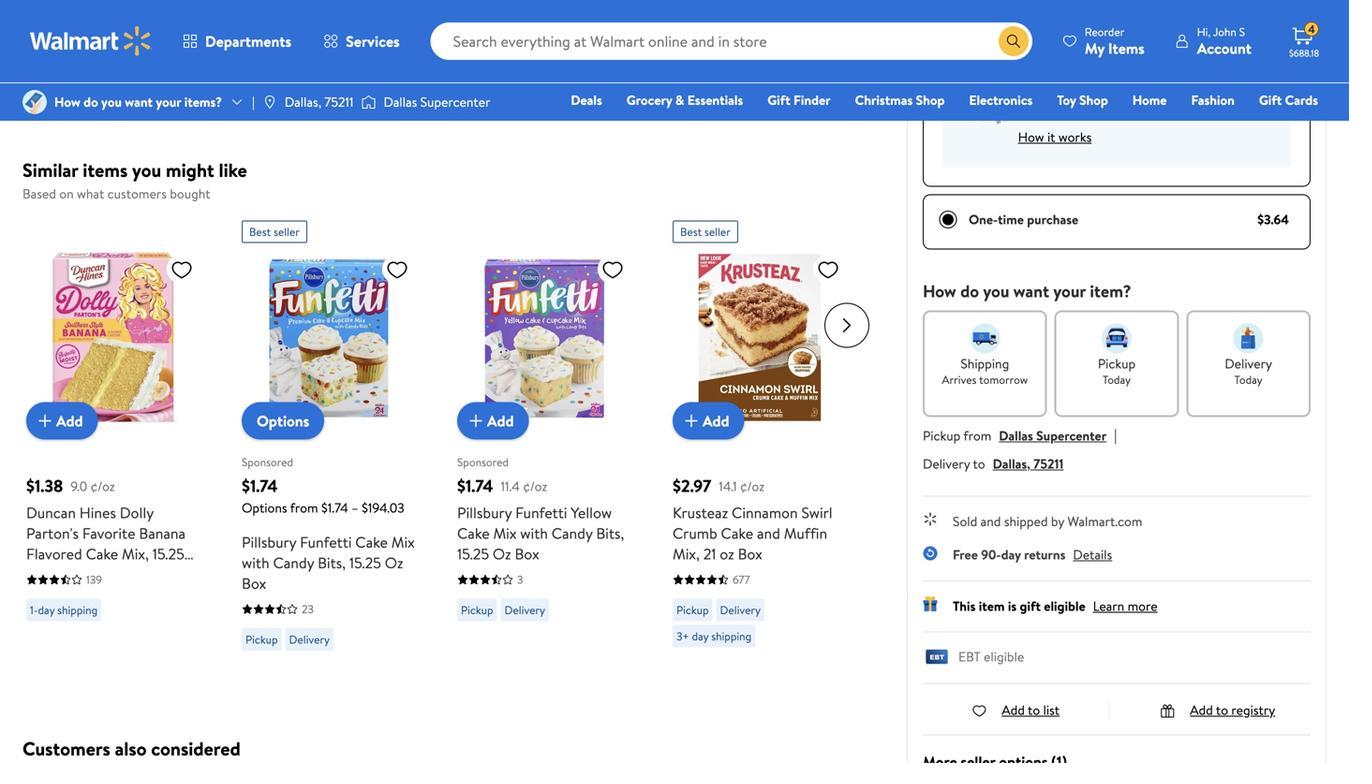 Task type: vqa. For each thing, say whether or not it's contained in the screenshot.
"Learn more" Button
yes



Task type: locate. For each thing, give the bounding box(es) containing it.
1 horizontal spatial mix
[[493, 523, 517, 544]]

$3.64 for one-time purchase
[[1258, 210, 1290, 229]]

0 vertical spatial shipping
[[57, 603, 98, 619]]

today down intent image for pickup
[[1103, 372, 1131, 388]]

$1.74 left 11.4
[[457, 475, 493, 498]]

2 add to cart image from the left
[[465, 410, 487, 433]]

you up customers
[[132, 157, 161, 183]]

2 sponsored from the left
[[457, 455, 509, 471]]

add button up 11.4
[[457, 403, 529, 440]]

2 horizontal spatial add button
[[673, 403, 745, 440]]

gift left finder
[[768, 91, 791, 109]]

15.25 inside sponsored $1.74 11.4 ¢/oz pillsbury funfetti yellow cake mix with candy bits, 15.25 oz box
[[457, 544, 489, 565]]

0 horizontal spatial sponsored
[[242, 455, 293, 471]]

with inside sponsored $1.74 11.4 ¢/oz pillsbury funfetti yellow cake mix with candy bits, 15.25 oz box
[[520, 523, 548, 544]]

15.25 inside $1.38 9.0 ¢/oz duncan hines dolly parton's favorite banana flavored cake mix, 15.25 oz
[[153, 544, 184, 565]]

1 horizontal spatial bits,
[[596, 523, 624, 544]]

time,
[[1080, 81, 1113, 102]]

add to cart image
[[34, 410, 56, 433], [465, 410, 487, 433], [680, 410, 703, 433]]

1 vertical spatial 75211
[[1034, 455, 1064, 473]]

options link
[[242, 403, 324, 440]]

1 vertical spatial how
[[1019, 128, 1045, 146]]

&
[[676, 91, 685, 109]]

dallas up dallas, 75211 button
[[999, 427, 1034, 445]]

to for add to registry
[[1216, 701, 1229, 720]]

christmas shop link
[[847, 90, 954, 110]]

on inside get it on time, every time never run out with a subscription. how it works
[[1060, 81, 1076, 102]]

2 today from the left
[[1235, 372, 1263, 388]]

do up intent image for shipping
[[961, 280, 979, 303]]

day
[[1002, 546, 1021, 564], [38, 603, 55, 619], [692, 629, 709, 645]]

oz inside $2.97 14.1 ¢/oz krusteaz cinnamon swirl crumb cake and muffin mix, 21 oz box
[[720, 544, 735, 565]]

funfetti down –
[[300, 532, 352, 553]]

to left list
[[1028, 701, 1041, 720]]

dallas, inside pickup from dallas supercenter | delivery to dallas, 75211
[[993, 455, 1031, 473]]

on
[[1060, 81, 1076, 102], [59, 185, 74, 203]]

dallas, down dallas supercenter 'button'
[[993, 455, 1031, 473]]

eligible right ebt
[[984, 648, 1025, 666]]

mix inside pillsbury funfetti cake mix with candy bits, 15.25 oz box
[[392, 532, 415, 553]]

on up "run"
[[1060, 81, 1076, 102]]

you
[[101, 93, 122, 111], [132, 157, 161, 183], [984, 280, 1010, 303]]

0 horizontal spatial 75211
[[325, 93, 354, 111]]

0 horizontal spatial ¢/oz
[[91, 477, 115, 496]]

0 horizontal spatial box
[[242, 574, 266, 594]]

0 vertical spatial funfetti
[[516, 503, 567, 523]]

essentials
[[688, 91, 743, 109]]

add to registry
[[1191, 701, 1276, 720]]

product group containing $2.97
[[673, 213, 847, 685]]

1 horizontal spatial oz
[[493, 544, 511, 565]]

1 vertical spatial |
[[1115, 425, 1118, 446]]

0 horizontal spatial day
[[38, 603, 55, 619]]

1 horizontal spatial shop
[[1080, 91, 1109, 109]]

| right items?
[[252, 93, 255, 111]]

1 vertical spatial candy
[[273, 553, 314, 574]]

677
[[733, 572, 750, 588]]

1 product group from the left
[[26, 213, 201, 685]]

0 horizontal spatial supercenter
[[421, 93, 491, 111]]

how up arrives
[[923, 280, 957, 303]]

0 horizontal spatial your
[[156, 93, 181, 111]]

2 $3.64 from the top
[[1258, 210, 1290, 229]]

want for item?
[[1014, 280, 1050, 303]]

cinnamon
[[732, 503, 798, 523]]

add button for pillsbury funfetti yellow cake mix with candy bits, 15.25 oz box image
[[457, 403, 529, 440]]

1 vertical spatial bits,
[[318, 553, 346, 574]]

add up 9.0
[[56, 411, 83, 431]]

it left 'toy'
[[1046, 81, 1056, 102]]

$1.74 left –
[[321, 499, 348, 517]]

0 vertical spatial dallas,
[[285, 93, 322, 111]]

1 vertical spatial your
[[1054, 280, 1086, 303]]

0 horizontal spatial oz
[[385, 553, 403, 574]]

product group
[[26, 213, 201, 685], [242, 213, 416, 685], [457, 213, 632, 685], [673, 213, 847, 685]]

supercenter
[[421, 93, 491, 111], [1037, 427, 1107, 445]]

what
[[77, 185, 104, 203]]

with inside get it on time, every time never run out with a subscription. how it works
[[1101, 103, 1125, 121]]

1 horizontal spatial day
[[692, 629, 709, 645]]

cake inside $2.97 14.1 ¢/oz krusteaz cinnamon swirl crumb cake and muffin mix, 21 oz box
[[721, 523, 754, 544]]

2 best from the left
[[680, 224, 702, 240]]

from
[[964, 427, 992, 445], [290, 499, 318, 517]]

shipping down 139
[[57, 603, 98, 619]]

sponsored inside sponsored $1.74 options from $1.74 – $194.03
[[242, 455, 293, 471]]

debit
[[1206, 117, 1238, 135]]

want
[[125, 93, 153, 111], [1014, 280, 1050, 303]]

1 horizontal spatial time
[[1156, 81, 1185, 102]]

with
[[1101, 103, 1125, 121], [520, 523, 548, 544], [242, 553, 270, 574]]

intent image for shipping image
[[970, 324, 1000, 354]]

Walmart Site-Wide search field
[[431, 22, 1033, 60]]

1 add to cart image from the left
[[34, 410, 56, 433]]

krusteaz cinnamon swirl crumb cake and muffin mix, 21 oz box image
[[673, 251, 847, 425]]

0 horizontal spatial gift
[[768, 91, 791, 109]]

reorder my items
[[1085, 24, 1145, 59]]

account
[[1198, 38, 1252, 59]]

0 horizontal spatial oz
[[26, 565, 41, 585]]

1 horizontal spatial best seller
[[680, 224, 731, 240]]

2 vertical spatial day
[[692, 629, 709, 645]]

box
[[515, 544, 540, 565], [738, 544, 763, 565], [242, 574, 266, 594]]

sponsored inside sponsored $1.74 11.4 ¢/oz pillsbury funfetti yellow cake mix with candy bits, 15.25 oz box
[[457, 455, 509, 471]]

$1.74 inside sponsored $1.74 11.4 ¢/oz pillsbury funfetti yellow cake mix with candy bits, 15.25 oz box
[[457, 475, 493, 498]]

ebt image
[[923, 650, 951, 669]]

0 vertical spatial 75211
[[325, 93, 354, 111]]

add
[[56, 411, 83, 431], [487, 411, 514, 431], [703, 411, 730, 431], [1002, 701, 1025, 720], [1191, 701, 1214, 720]]

want down one-time purchase
[[1014, 280, 1050, 303]]

delivery up sold
[[923, 455, 970, 473]]

0 vertical spatial $3.64
[[1259, 38, 1290, 56]]

add to favorites list, pillsbury funfetti yellow cake mix with candy bits, 15.25 oz box image
[[602, 258, 624, 282]]

day right 3+
[[692, 629, 709, 645]]

options up sponsored $1.74 options from $1.74 – $194.03
[[257, 411, 309, 432]]

0 horizontal spatial funfetti
[[300, 532, 352, 553]]

2 horizontal spatial add to cart image
[[680, 410, 703, 433]]

add button up 9.0
[[26, 403, 98, 440]]

4
[[1309, 21, 1316, 37]]

1 horizontal spatial seller
[[705, 224, 731, 240]]

next image image
[[77, 99, 92, 113]]

1 horizontal spatial box
[[515, 544, 540, 565]]

funfetti down 11.4
[[516, 503, 567, 523]]

product group containing $1.38
[[26, 213, 201, 685]]

15.25 for $1.74
[[457, 544, 489, 565]]

2 horizontal spatial with
[[1101, 103, 1125, 121]]

1 seller from the left
[[274, 224, 300, 240]]

1 best from the left
[[249, 224, 271, 240]]

$1.38 9.0 ¢/oz duncan hines dolly parton's favorite banana flavored cake mix, 15.25 oz
[[26, 475, 186, 585]]

similar
[[22, 157, 78, 183]]

0 horizontal spatial mix
[[392, 532, 415, 553]]

gift cards registry
[[1103, 91, 1319, 135]]

1 vertical spatial dallas
[[999, 427, 1034, 445]]

11.4
[[501, 477, 520, 496]]

add up 11.4
[[487, 411, 514, 431]]

add to cart image for duncan hines dolly parton's favorite banana flavored cake mix, 15.25 oz image at the left
[[34, 410, 56, 433]]

cake inside $1.38 9.0 ¢/oz duncan hines dolly parton's favorite banana flavored cake mix, 15.25 oz
[[86, 544, 118, 565]]

one debit
[[1175, 117, 1238, 135]]

seller for $1.74
[[274, 224, 300, 240]]

and left muffin
[[757, 523, 781, 544]]

dallas, 75211 button
[[993, 455, 1064, 473]]

4 product group from the left
[[673, 213, 847, 685]]

gift inside gift cards registry
[[1260, 91, 1282, 109]]

1 horizontal spatial mix,
[[673, 544, 700, 565]]

fashion
[[1192, 91, 1235, 109]]

mix, down dolly
[[122, 544, 149, 565]]

1 horizontal spatial sponsored
[[457, 455, 509, 471]]

None radio
[[939, 210, 958, 229]]

you for similar items you might like based on what customers bought
[[132, 157, 161, 183]]

bits, down sponsored $1.74 options from $1.74 – $194.03
[[318, 553, 346, 574]]

delivery down intent image for delivery
[[1225, 355, 1273, 373]]

to right search icon
[[1027, 38, 1039, 56]]

1 horizontal spatial on
[[1060, 81, 1076, 102]]

pillsbury funfetti cake mix with candy bits, 15.25 oz box
[[242, 532, 415, 594]]

run
[[1056, 103, 1075, 121]]

3 add button from the left
[[673, 403, 745, 440]]

¢/oz for $2.97
[[740, 477, 765, 496]]

you up intent image for shipping
[[984, 280, 1010, 303]]

dallas, down departments
[[285, 93, 322, 111]]

1 horizontal spatial 15.25
[[349, 553, 381, 574]]

dallas down 'services'
[[384, 93, 417, 111]]

1 vertical spatial time
[[998, 210, 1024, 229]]

¢/oz right 9.0
[[91, 477, 115, 496]]

1 add button from the left
[[26, 403, 98, 440]]

0 horizontal spatial seller
[[274, 224, 300, 240]]

do down walmart image
[[84, 93, 98, 111]]

1 horizontal spatial from
[[964, 427, 992, 445]]

your left items?
[[156, 93, 181, 111]]

1 vertical spatial you
[[132, 157, 161, 183]]

add up 14.1
[[703, 411, 730, 431]]

shipping for 1-day shipping
[[57, 603, 98, 619]]

add button up $2.97
[[673, 403, 745, 440]]

today down intent image for delivery
[[1235, 372, 1263, 388]]

15.25 for 9.0
[[153, 544, 184, 565]]

1 horizontal spatial oz
[[720, 544, 735, 565]]

75211
[[325, 93, 354, 111], [1034, 455, 1064, 473]]

and right sold
[[981, 513, 1001, 531]]

0 vertical spatial candy
[[552, 523, 593, 544]]

from down arrives
[[964, 427, 992, 445]]

1 horizontal spatial shipping
[[712, 629, 752, 645]]

2 shop from the left
[[1080, 91, 1109, 109]]

0 vertical spatial pillsbury
[[457, 503, 512, 523]]

0 horizontal spatial on
[[59, 185, 74, 203]]

1 vertical spatial funfetti
[[300, 532, 352, 553]]

pillsbury
[[457, 503, 512, 523], [242, 532, 296, 553]]

0 vertical spatial day
[[1002, 546, 1021, 564]]

add to favorites list, krusteaz cinnamon swirl crumb cake and muffin mix, 21 oz box image
[[817, 258, 840, 282]]

pillsbury down 11.4
[[457, 503, 512, 523]]

1 horizontal spatial add to cart image
[[465, 410, 487, 433]]

time left purchase
[[998, 210, 1024, 229]]

1 horizontal spatial candy
[[552, 523, 593, 544]]

2 add button from the left
[[457, 403, 529, 440]]

walmart.com
[[1068, 513, 1143, 531]]

 image
[[361, 93, 376, 112]]

3 product group from the left
[[457, 213, 632, 685]]

funfetti inside sponsored $1.74 11.4 ¢/oz pillsbury funfetti yellow cake mix with candy bits, 15.25 oz box
[[516, 503, 567, 523]]

75211 down dallas supercenter 'button'
[[1034, 455, 1064, 473]]

box inside $2.97 14.1 ¢/oz krusteaz cinnamon swirl crumb cake and muffin mix, 21 oz box
[[738, 544, 763, 565]]

1 horizontal spatial how
[[923, 280, 957, 303]]

2 seller from the left
[[705, 224, 731, 240]]

0 horizontal spatial best seller
[[249, 224, 300, 240]]

dallas
[[384, 93, 417, 111], [999, 427, 1034, 445]]

0 vertical spatial bits,
[[596, 523, 624, 544]]

1 vertical spatial with
[[520, 523, 548, 544]]

0 vertical spatial want
[[125, 93, 153, 111]]

do
[[84, 93, 98, 111], [961, 280, 979, 303]]

75211 inside pickup from dallas supercenter | delivery to dallas, 75211
[[1034, 455, 1064, 473]]

you right next image
[[101, 93, 122, 111]]

works
[[1059, 128, 1092, 146]]

your for items?
[[156, 93, 181, 111]]

2 best seller from the left
[[680, 224, 731, 240]]

oz down $194.03
[[385, 553, 403, 574]]

gift for cards
[[1260, 91, 1282, 109]]

shipping right 3+
[[712, 629, 752, 645]]

with for $1.74
[[520, 523, 548, 544]]

0 horizontal spatial want
[[125, 93, 153, 111]]

0 horizontal spatial shipping
[[57, 603, 98, 619]]

0 horizontal spatial do
[[84, 93, 98, 111]]

2 product group from the left
[[242, 213, 416, 685]]

$688.18
[[1290, 47, 1320, 60]]

 image left next image
[[22, 90, 47, 114]]

0 vertical spatial on
[[1060, 81, 1076, 102]]

2 horizontal spatial $1.74
[[457, 475, 493, 498]]

¢/oz right 11.4
[[523, 477, 548, 496]]

0 horizontal spatial add button
[[26, 403, 98, 440]]

toy
[[1058, 91, 1077, 109]]

sponsored down options link at the bottom left
[[242, 455, 293, 471]]

0 horizontal spatial with
[[242, 553, 270, 574]]

today inside pickup today
[[1103, 372, 1131, 388]]

pillsbury funfetti cake mix with candy bits, 15.25 oz box image
[[242, 251, 416, 425]]

2 vertical spatial with
[[242, 553, 270, 574]]

eligible right gift on the bottom of page
[[1044, 598, 1086, 616]]

and inside $2.97 14.1 ¢/oz krusteaz cinnamon swirl crumb cake and muffin mix, 21 oz box
[[757, 523, 781, 544]]

pickup
[[1098, 355, 1136, 373], [923, 427, 961, 445], [461, 603, 494, 619], [677, 603, 709, 619], [246, 632, 278, 648]]

you inside similar items you might like based on what customers bought
[[132, 157, 161, 183]]

betty crocker reese's peanut butter coffee cake mix with streusel topping, 14.2 oz - image 5 of 10 image
[[32, 0, 142, 82]]

mix, left the 21
[[673, 544, 700, 565]]

1 horizontal spatial  image
[[262, 95, 277, 110]]

on left what
[[59, 185, 74, 203]]

0 horizontal spatial $1.74
[[242, 475, 278, 498]]

¢/oz inside $2.97 14.1 ¢/oz krusteaz cinnamon swirl crumb cake and muffin mix, 21 oz box
[[740, 477, 765, 496]]

0 vertical spatial from
[[964, 427, 992, 445]]

similar items you might like based on what customers bought
[[22, 157, 247, 203]]

today for delivery
[[1235, 372, 1263, 388]]

0 horizontal spatial mix,
[[122, 544, 149, 565]]

add button
[[26, 403, 98, 440], [457, 403, 529, 440], [673, 403, 745, 440]]

toy shop
[[1058, 91, 1109, 109]]

pickup inside pickup from dallas supercenter | delivery to dallas, 75211
[[923, 427, 961, 445]]

2 ¢/oz from the left
[[523, 477, 548, 496]]

funfetti
[[516, 503, 567, 523], [300, 532, 352, 553]]

0 vertical spatial you
[[101, 93, 122, 111]]

want right next image
[[125, 93, 153, 111]]

1 horizontal spatial your
[[1054, 280, 1086, 303]]

day left "returns"
[[1002, 546, 1021, 564]]

gift
[[768, 91, 791, 109], [1260, 91, 1282, 109]]

options
[[257, 411, 309, 432], [242, 499, 287, 517]]

3 ¢/oz from the left
[[740, 477, 765, 496]]

| right dallas supercenter 'button'
[[1115, 425, 1118, 446]]

time up subscription.
[[1156, 81, 1185, 102]]

3 add to cart image from the left
[[680, 410, 703, 433]]

1-
[[30, 603, 38, 619]]

1 vertical spatial pillsbury
[[242, 532, 296, 553]]

it left the works
[[1048, 128, 1056, 146]]

options up pillsbury funfetti cake mix with candy bits, 15.25 oz box
[[242, 499, 287, 517]]

to left registry
[[1216, 701, 1229, 720]]

14.1
[[719, 477, 737, 496]]

mix down $194.03
[[392, 532, 415, 553]]

to for add to list
[[1028, 701, 1041, 720]]

mix inside sponsored $1.74 11.4 ¢/oz pillsbury funfetti yellow cake mix with candy bits, 15.25 oz box
[[493, 523, 517, 544]]

2 gift from the left
[[1260, 91, 1282, 109]]

1 $3.64 from the top
[[1259, 38, 1290, 56]]

–
[[352, 499, 359, 517]]

 image for dallas, 75211
[[262, 95, 277, 110]]

today inside delivery today
[[1235, 372, 1263, 388]]

you for how do you want your items?
[[101, 93, 122, 111]]

0 vertical spatial how
[[54, 93, 80, 111]]

1 mix, from the left
[[122, 544, 149, 565]]

75211 down services popup button
[[325, 93, 354, 111]]

1 today from the left
[[1103, 372, 1131, 388]]

1-day shipping
[[30, 603, 98, 619]]

day down flavored
[[38, 603, 55, 619]]

0 horizontal spatial today
[[1103, 372, 1131, 388]]

mix, inside $1.38 9.0 ¢/oz duncan hines dolly parton's favorite banana flavored cake mix, 15.25 oz
[[122, 544, 149, 565]]

1 sponsored from the left
[[242, 455, 293, 471]]

it
[[1046, 81, 1056, 102], [1048, 128, 1056, 146]]

how down betty crocker reese's peanut butter coffee cake mix with streusel topping, 14.2 oz - image 5 of 10
[[54, 93, 80, 111]]

1 horizontal spatial |
[[1115, 425, 1118, 446]]

from left –
[[290, 499, 318, 517]]

shop
[[916, 91, 945, 109], [1080, 91, 1109, 109]]

|
[[252, 93, 255, 111], [1115, 425, 1118, 446]]

registry
[[1232, 701, 1276, 720]]

2 horizontal spatial 15.25
[[457, 544, 489, 565]]

0 horizontal spatial you
[[101, 93, 122, 111]]

oz right the 21
[[720, 544, 735, 565]]

1 horizontal spatial 75211
[[1034, 455, 1064, 473]]

intent image for delivery image
[[1234, 324, 1264, 354]]

your for item?
[[1054, 280, 1086, 303]]

0 vertical spatial time
[[1156, 81, 1185, 102]]

2 horizontal spatial ¢/oz
[[740, 477, 765, 496]]

0 horizontal spatial time
[[998, 210, 1024, 229]]

¢/oz inside $1.38 9.0 ¢/oz duncan hines dolly parton's favorite banana flavored cake mix, 15.25 oz
[[91, 477, 115, 496]]

krusteaz
[[673, 503, 728, 523]]

add button for duncan hines dolly parton's favorite banana flavored cake mix, 15.25 oz image at the left
[[26, 403, 98, 440]]

eligible
[[1044, 598, 1086, 616], [984, 648, 1025, 666]]

do for how do you want your item?
[[961, 280, 979, 303]]

 image left 'dallas, 75211'
[[262, 95, 277, 110]]

customers
[[107, 185, 167, 203]]

1 gift from the left
[[768, 91, 791, 109]]

grocery
[[627, 91, 673, 109]]

0 vertical spatial your
[[156, 93, 181, 111]]

0 horizontal spatial from
[[290, 499, 318, 517]]

2 horizontal spatial day
[[1002, 546, 1021, 564]]

parton's
[[26, 523, 79, 544]]

cake inside pillsbury funfetti cake mix with candy bits, 15.25 oz box
[[356, 532, 388, 553]]

9.0
[[71, 477, 87, 496]]

how
[[54, 93, 80, 111], [1019, 128, 1045, 146], [923, 280, 957, 303]]

¢/oz right 14.1
[[740, 477, 765, 496]]

oz down 11.4
[[493, 544, 511, 565]]

$1.74 down options link at the bottom left
[[242, 475, 278, 498]]

1 best seller from the left
[[249, 224, 300, 240]]

cards
[[1286, 91, 1319, 109]]

oz up 1-
[[26, 565, 41, 585]]

3+
[[677, 629, 689, 645]]

1 horizontal spatial ¢/oz
[[523, 477, 548, 496]]

1 vertical spatial do
[[961, 280, 979, 303]]

gift left cards
[[1260, 91, 1282, 109]]

1 shop from the left
[[916, 91, 945, 109]]

to left dallas, 75211 button
[[973, 455, 986, 473]]

0 horizontal spatial candy
[[273, 553, 314, 574]]

more
[[1128, 598, 1158, 616]]

2 mix, from the left
[[673, 544, 700, 565]]

oz
[[720, 544, 735, 565], [26, 565, 41, 585]]

0 horizontal spatial shop
[[916, 91, 945, 109]]

0 horizontal spatial bits,
[[318, 553, 346, 574]]

 image
[[22, 90, 47, 114], [262, 95, 277, 110]]

2 horizontal spatial you
[[984, 280, 1010, 303]]

supercenter inside pickup from dallas supercenter | delivery to dallas, 75211
[[1037, 427, 1107, 445]]

mix down 11.4
[[493, 523, 517, 544]]

1 horizontal spatial want
[[1014, 280, 1050, 303]]

dolly
[[120, 503, 154, 523]]

1 horizontal spatial pillsbury
[[457, 503, 512, 523]]

this item is gift eligible learn more
[[953, 598, 1158, 616]]

gift
[[1020, 598, 1041, 616]]

sponsored up 11.4
[[457, 455, 509, 471]]

1 ¢/oz from the left
[[91, 477, 115, 496]]

pillsbury down sponsored $1.74 options from $1.74 – $194.03
[[242, 532, 296, 553]]

out
[[1078, 103, 1098, 121]]

toy shop link
[[1049, 90, 1117, 110]]

item
[[979, 598, 1005, 616]]

 image for how do you want your items?
[[22, 90, 47, 114]]

john
[[1214, 24, 1237, 40]]

your left item?
[[1054, 280, 1086, 303]]

how down never
[[1019, 128, 1045, 146]]

bits, left crumb
[[596, 523, 624, 544]]

1 horizontal spatial today
[[1235, 372, 1263, 388]]

1 horizontal spatial gift
[[1260, 91, 1282, 109]]



Task type: describe. For each thing, give the bounding box(es) containing it.
pillsbury funfetti yellow cake mix with candy bits, 15.25 oz box image
[[457, 251, 632, 425]]

day for 1-day shipping
[[38, 603, 55, 619]]

walmart+ link
[[1254, 116, 1327, 136]]

intent image for pickup image
[[1102, 324, 1132, 354]]

sponsored $1.74 11.4 ¢/oz pillsbury funfetti yellow cake mix with candy bits, 15.25 oz box
[[457, 455, 624, 565]]

arrives
[[942, 372, 977, 388]]

pillsbury inside sponsored $1.74 11.4 ¢/oz pillsbury funfetti yellow cake mix with candy bits, 15.25 oz box
[[457, 503, 512, 523]]

departments button
[[167, 19, 308, 64]]

customers
[[22, 736, 110, 762]]

add for krusteaz cinnamon swirl crumb cake and muffin mix, 21 oz box image
[[703, 411, 730, 431]]

purchase
[[1027, 210, 1079, 229]]

add left list
[[1002, 701, 1025, 720]]

gift finder
[[768, 91, 831, 109]]

21
[[704, 544, 716, 565]]

$2.97
[[673, 475, 712, 498]]

grocery & essentials
[[627, 91, 743, 109]]

0 horizontal spatial dallas,
[[285, 93, 322, 111]]

from inside pickup from dallas supercenter | delivery to dallas, 75211
[[964, 427, 992, 445]]

delivery down 3
[[505, 603, 545, 619]]

seller for krusteaz cinnamon swirl crumb cake and muffin mix, 21 oz box
[[705, 224, 731, 240]]

get it on time, every time never run out with a subscription. how it works
[[1019, 81, 1209, 146]]

best seller for $1.74
[[249, 224, 300, 240]]

pillsbury inside pillsbury funfetti cake mix with candy bits, 15.25 oz box
[[242, 532, 296, 553]]

how do you want your item?
[[923, 280, 1132, 303]]

to for subscribe to auto-delivery
[[1027, 38, 1039, 56]]

15.25 inside pillsbury funfetti cake mix with candy bits, 15.25 oz box
[[349, 553, 381, 574]]

s
[[1240, 24, 1246, 40]]

shipping for 3+ day shipping
[[712, 629, 752, 645]]

add left registry
[[1191, 701, 1214, 720]]

candy inside pillsbury funfetti cake mix with candy bits, 15.25 oz box
[[273, 553, 314, 574]]

cake inside sponsored $1.74 11.4 ¢/oz pillsbury funfetti yellow cake mix with candy bits, 15.25 oz box
[[457, 523, 490, 544]]

sponsored $1.74 options from $1.74 – $194.03
[[242, 455, 405, 517]]

funfetti inside pillsbury funfetti cake mix with candy bits, 15.25 oz box
[[300, 532, 352, 553]]

delivery inside pickup from dallas supercenter | delivery to dallas, 75211
[[923, 455, 970, 473]]

one-
[[969, 210, 998, 229]]

you for how do you want your item?
[[984, 280, 1010, 303]]

1 horizontal spatial and
[[981, 513, 1001, 531]]

electronics link
[[961, 90, 1042, 110]]

favorite
[[82, 523, 135, 544]]

free 90-day returns details
[[953, 546, 1113, 564]]

yellow
[[571, 503, 612, 523]]

subscribe
[[969, 38, 1024, 56]]

electronics
[[970, 91, 1033, 109]]

oz inside sponsored $1.74 11.4 ¢/oz pillsbury funfetti yellow cake mix with candy bits, 15.25 oz box
[[493, 544, 511, 565]]

day for 3+ day shipping
[[692, 629, 709, 645]]

search icon image
[[1006, 34, 1021, 49]]

¢/oz for $1.38
[[91, 477, 115, 496]]

hines
[[79, 503, 116, 523]]

best for krusteaz cinnamon swirl crumb cake and muffin mix, 21 oz box
[[680, 224, 702, 240]]

bits, inside pillsbury funfetti cake mix with candy bits, 15.25 oz box
[[318, 553, 346, 574]]

dallas inside pickup from dallas supercenter | delivery to dallas, 75211
[[999, 427, 1034, 445]]

next slide for similar items you might like list image
[[825, 303, 870, 348]]

never
[[1019, 103, 1053, 121]]

bought
[[170, 185, 210, 203]]

dallas supercenter button
[[999, 427, 1107, 445]]

like
[[219, 157, 247, 183]]

duncan
[[26, 503, 76, 523]]

add to registry button
[[1161, 701, 1276, 720]]

this
[[953, 598, 976, 616]]

$1.74 for pillsbury
[[457, 475, 493, 498]]

bits, inside sponsored $1.74 11.4 ¢/oz pillsbury funfetti yellow cake mix with candy bits, 15.25 oz box
[[596, 523, 624, 544]]

add to cart image for krusteaz cinnamon swirl crumb cake and muffin mix, 21 oz box image
[[680, 410, 703, 433]]

shop for toy shop
[[1080, 91, 1109, 109]]

| inside pickup from dallas supercenter | delivery to dallas, 75211
[[1115, 425, 1118, 446]]

banana
[[139, 523, 186, 544]]

dallas supercenter
[[384, 93, 491, 111]]

fashion link
[[1183, 90, 1244, 110]]

gift finder link
[[759, 90, 839, 110]]

delivery
[[1073, 38, 1118, 56]]

get
[[1019, 81, 1043, 102]]

my
[[1085, 38, 1105, 59]]

candy inside sponsored $1.74 11.4 ¢/oz pillsbury funfetti yellow cake mix with candy bits, 15.25 oz box
[[552, 523, 593, 544]]

gift for finder
[[768, 91, 791, 109]]

gifting made easy image
[[923, 597, 938, 612]]

$194.03
[[362, 499, 405, 517]]

options inside sponsored $1.74 options from $1.74 – $194.03
[[242, 499, 287, 517]]

oz inside $1.38 9.0 ¢/oz duncan hines dolly parton's favorite banana flavored cake mix, 15.25 oz
[[26, 565, 41, 585]]

customers also considered
[[22, 736, 241, 762]]

shipped
[[1005, 513, 1048, 531]]

is
[[1008, 598, 1017, 616]]

90-
[[982, 546, 1002, 564]]

items
[[1109, 38, 1145, 59]]

departments
[[205, 31, 292, 52]]

Search search field
[[431, 22, 1033, 60]]

add to cart image for pillsbury funfetti yellow cake mix with candy bits, 15.25 oz box image
[[465, 410, 487, 433]]

oz inside pillsbury funfetti cake mix with candy bits, 15.25 oz box
[[385, 553, 403, 574]]

1 horizontal spatial $1.74
[[321, 499, 348, 517]]

registry
[[1103, 117, 1151, 135]]

shop for christmas shop
[[916, 91, 945, 109]]

do for how do you want your items?
[[84, 93, 98, 111]]

box inside pillsbury funfetti cake mix with candy bits, 15.25 oz box
[[242, 574, 266, 594]]

139
[[86, 572, 102, 588]]

want for items?
[[125, 93, 153, 111]]

also
[[115, 736, 147, 762]]

best seller for krusteaz cinnamon swirl crumb cake and muffin mix, 21 oz box
[[680, 224, 731, 240]]

how for how do you want your item?
[[923, 280, 957, 303]]

add to list button
[[972, 701, 1060, 720]]

from inside sponsored $1.74 options from $1.74 – $194.03
[[290, 499, 318, 517]]

might
[[166, 157, 214, 183]]

¢/oz inside sponsored $1.74 11.4 ¢/oz pillsbury funfetti yellow cake mix with candy bits, 15.25 oz box
[[523, 477, 548, 496]]

by
[[1052, 513, 1065, 531]]

reorder
[[1085, 24, 1125, 40]]

learn more button
[[1093, 598, 1158, 616]]

details button
[[1074, 546, 1113, 564]]

free
[[953, 546, 978, 564]]

deals link
[[563, 90, 611, 110]]

1 vertical spatial it
[[1048, 128, 1056, 146]]

duncan hines dolly parton's favorite banana flavored cake mix, 15.25 oz image
[[26, 251, 201, 425]]

walmart+
[[1263, 117, 1319, 135]]

considered
[[151, 736, 241, 762]]

tomorrow
[[980, 372, 1028, 388]]

0 horizontal spatial dallas
[[384, 93, 417, 111]]

deals
[[571, 91, 602, 109]]

time inside get it on time, every time never run out with a subscription. how it works
[[1156, 81, 1185, 102]]

how inside get it on time, every time never run out with a subscription. how it works
[[1019, 128, 1045, 146]]

on inside similar items you might like based on what customers bought
[[59, 185, 74, 203]]

registry link
[[1094, 116, 1159, 136]]

pickup from dallas supercenter | delivery to dallas, 75211
[[923, 425, 1118, 473]]

options inside options link
[[257, 411, 309, 432]]

0 vertical spatial it
[[1046, 81, 1056, 102]]

to inside pickup from dallas supercenter | delivery to dallas, 75211
[[973, 455, 986, 473]]

delivery down the 23
[[289, 632, 330, 648]]

0 vertical spatial supercenter
[[421, 93, 491, 111]]

box inside sponsored $1.74 11.4 ¢/oz pillsbury funfetti yellow cake mix with candy bits, 15.25 oz box
[[515, 544, 540, 565]]

one debit link
[[1167, 116, 1247, 136]]

1 vertical spatial eligible
[[984, 648, 1025, 666]]

add to favorites list, duncan hines dolly parton's favorite banana flavored cake mix, 15.25 oz image
[[171, 258, 193, 282]]

sponsored for pillsbury
[[457, 455, 509, 471]]

1 horizontal spatial eligible
[[1044, 598, 1086, 616]]

how for how do you want your items?
[[54, 93, 80, 111]]

home link
[[1124, 90, 1176, 110]]

add button for krusteaz cinnamon swirl crumb cake and muffin mix, 21 oz box image
[[673, 403, 745, 440]]

items
[[83, 157, 128, 183]]

mix, inside $2.97 14.1 ¢/oz krusteaz cinnamon swirl crumb cake and muffin mix, 21 oz box
[[673, 544, 700, 565]]

today for pickup
[[1103, 372, 1131, 388]]

add to list
[[1002, 701, 1060, 720]]

hi, john s account
[[1198, 24, 1252, 59]]

$3.64 for subscribe to auto-delivery
[[1259, 38, 1290, 56]]

with for it
[[1101, 103, 1125, 121]]

subscribe to auto-delivery
[[969, 38, 1118, 56]]

item?
[[1090, 280, 1132, 303]]

crumb
[[673, 523, 718, 544]]

every
[[1117, 81, 1152, 102]]

0 horizontal spatial |
[[252, 93, 255, 111]]

best for $1.74
[[249, 224, 271, 240]]

sponsored for $1.74
[[242, 455, 293, 471]]

learn
[[1093, 598, 1125, 616]]

delivery today
[[1225, 355, 1273, 388]]

add for pillsbury funfetti yellow cake mix with candy bits, 15.25 oz box image
[[487, 411, 514, 431]]

3+ day shipping
[[677, 629, 752, 645]]

with inside pillsbury funfetti cake mix with candy bits, 15.25 oz box
[[242, 553, 270, 574]]

hi,
[[1198, 24, 1211, 40]]

delivery down the 677 at the right
[[720, 603, 761, 619]]

gift cards link
[[1251, 90, 1327, 110]]

one
[[1175, 117, 1203, 135]]

$1.74 for $1.74
[[242, 475, 278, 498]]

add to favorites list, pillsbury funfetti cake mix with candy bits, 15.25 oz box image
[[386, 258, 409, 282]]

shipping
[[961, 355, 1010, 373]]

swirl
[[802, 503, 833, 523]]

add for duncan hines dolly parton's favorite banana flavored cake mix, 15.25 oz image at the left
[[56, 411, 83, 431]]

based
[[22, 185, 56, 203]]

walmart image
[[30, 26, 152, 56]]



